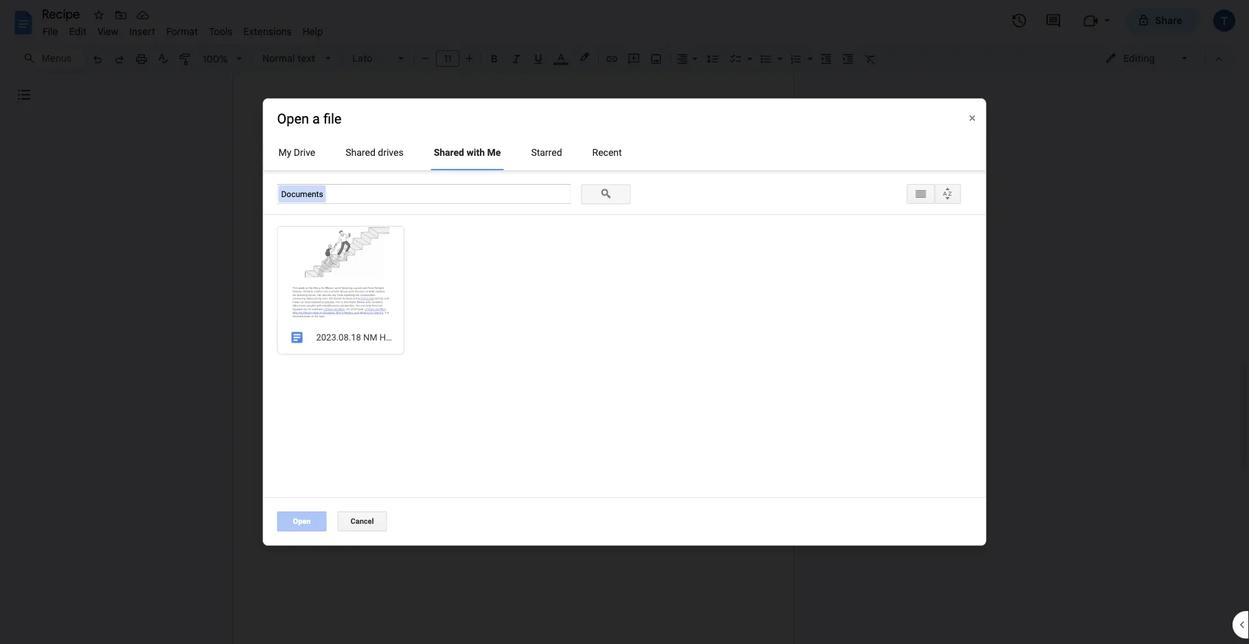 Task type: vqa. For each thing, say whether or not it's contained in the screenshot.
Compare documents
yes



Task type: describe. For each thing, give the bounding box(es) containing it.
compare documents application
[[0, 0, 1249, 644]]

attribute differences to
[[402, 263, 500, 274]]

select
[[402, 213, 428, 224]]

menu bar banner
[[0, 0, 1249, 644]]

select the comparison document
[[402, 213, 543, 224]]

to
[[491, 263, 500, 274]]

share. private to only me. image
[[1137, 14, 1150, 26]]

documents
[[469, 179, 546, 198]]

the
[[430, 213, 444, 224]]

compare
[[402, 179, 465, 198]]

Attribute differences to text field
[[402, 284, 752, 309]]

Rename text field
[[37, 5, 88, 22]]

compare documents heading
[[402, 179, 546, 198]]

attribute
[[402, 263, 439, 274]]

compare documents
[[402, 179, 546, 198]]

document
[[500, 213, 543, 224]]

menu bar inside menu bar banner
[[37, 18, 329, 41]]



Task type: locate. For each thing, give the bounding box(es) containing it.
Star checkbox
[[89, 5, 108, 25]]

comparison
[[446, 213, 497, 224]]

Menus field
[[17, 49, 86, 68]]

main toolbar
[[85, 0, 881, 533]]

menu bar
[[37, 18, 329, 41]]

differences
[[441, 263, 489, 274]]

Include comments from the selected document checkbox
[[402, 327, 415, 339]]

compare documents dialog
[[385, 162, 769, 413]]



